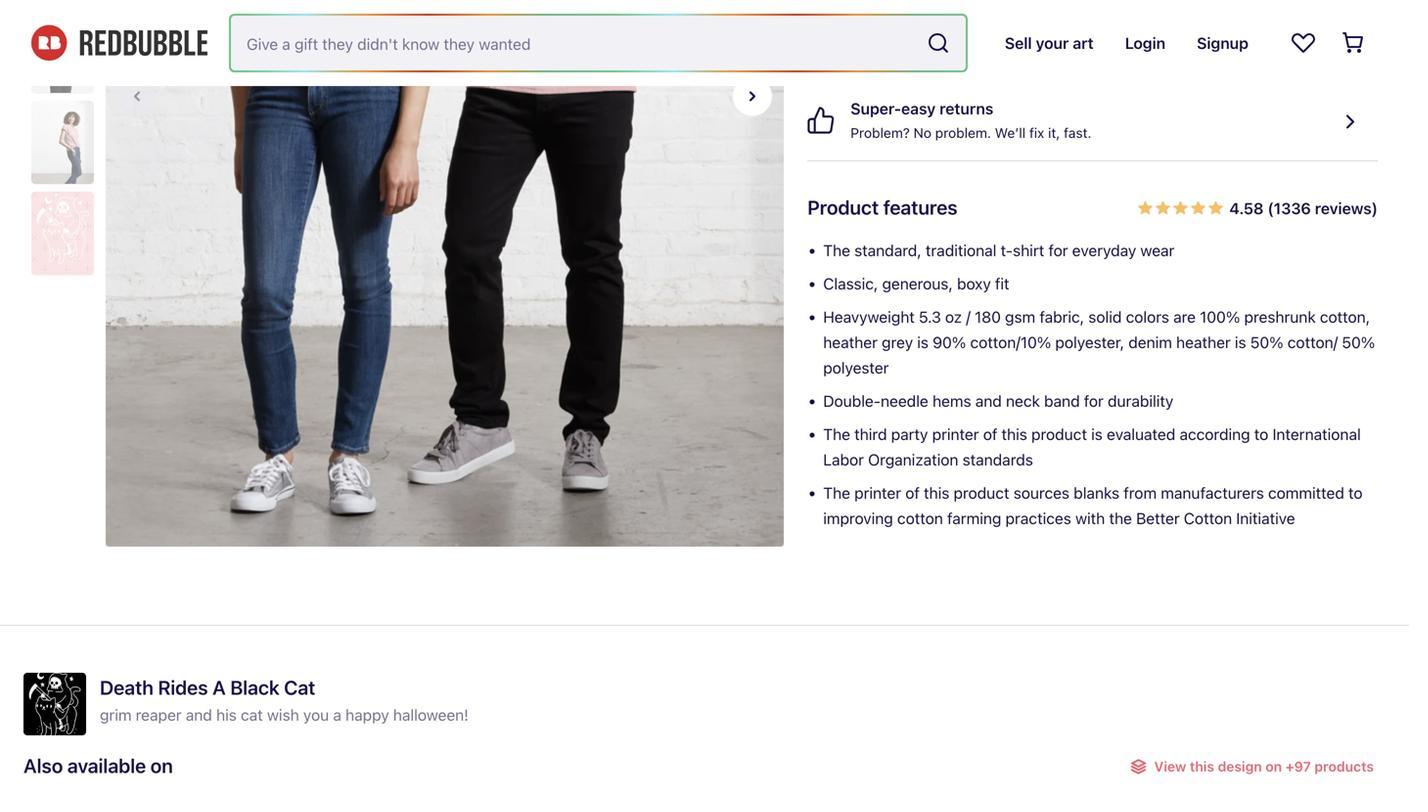 Task type: locate. For each thing, give the bounding box(es) containing it.
1 the from the top
[[823, 241, 851, 260]]

3 the from the top
[[823, 484, 851, 503]]

1 vertical spatial to
[[1349, 484, 1363, 503]]

1 horizontal spatial and
[[976, 392, 1002, 411]]

standard between 5 - 8 february
[[851, 10, 1061, 26]]

of up the standards
[[983, 425, 998, 444]]

4.58 (1336 reviews) link
[[1138, 193, 1378, 222]]

a
[[1002, 44, 1010, 60], [333, 706, 341, 725]]

problem?
[[851, 125, 910, 141]]

2 50% from the left
[[1342, 333, 1375, 352]]

to inside the third party printer of this product is evaluated according to international labor organization standards
[[1255, 425, 1269, 444]]

reaper
[[136, 706, 182, 725]]

heather
[[823, 333, 878, 352], [1177, 333, 1231, 352]]

printer
[[932, 425, 979, 444], [855, 484, 902, 503]]

to inside the printer of this product sources blanks from manufacturers committed to improving cotton farming practices with the better cotton initiative
[[1349, 484, 1363, 503]]

and
[[976, 392, 1002, 411], [186, 706, 212, 725]]

0 horizontal spatial heather
[[823, 333, 878, 352]]

is down 100%
[[1235, 333, 1247, 352]]

of
[[983, 425, 998, 444], [906, 484, 920, 503]]

is
[[917, 333, 929, 352], [1235, 333, 1247, 352], [1092, 425, 1103, 444]]

improving
[[823, 509, 893, 528]]

for right band
[[1084, 392, 1104, 411]]

the up labor
[[823, 425, 851, 444]]

also available on
[[23, 755, 173, 778]]

1 horizontal spatial to
[[1349, 484, 1363, 503]]

product up farming
[[954, 484, 1010, 503]]

1 horizontal spatial 50%
[[1342, 333, 1375, 352]]

denim
[[1129, 333, 1172, 352]]

to for committed
[[1349, 484, 1363, 503]]

2 vertical spatial the
[[823, 484, 851, 503]]

for
[[1049, 241, 1068, 260], [1084, 392, 1104, 411]]

1 horizontal spatial is
[[1092, 425, 1103, 444]]

the inside the printer of this product sources blanks from manufacturers committed to improving cotton farming practices with the better cotton initiative
[[823, 484, 851, 503]]

committed
[[1269, 484, 1345, 503]]

50% down the cotton,
[[1342, 333, 1375, 352]]

the up the improving
[[823, 484, 851, 503]]

third
[[855, 425, 887, 444]]

0 vertical spatial the
[[823, 241, 851, 260]]

4.58
[[1230, 199, 1264, 218]]

-
[[982, 10, 988, 26]]

None field
[[231, 16, 966, 70]]

0 vertical spatial of
[[983, 425, 998, 444]]

for right shirt at the top right of the page
[[1049, 241, 1068, 260]]

printer down hems
[[932, 425, 979, 444]]

1 vertical spatial and
[[186, 706, 212, 725]]

of inside the third party printer of this product is evaluated according to international labor organization standards
[[983, 425, 998, 444]]

traditional
[[926, 241, 997, 260]]

0 horizontal spatial printer
[[855, 484, 902, 503]]

fast.
[[1064, 125, 1092, 141]]

and left his
[[186, 706, 212, 725]]

and inside death rides a black cat grim reaper and his cat wish you a happy halloween!
[[186, 706, 212, 725]]

0 horizontal spatial to
[[1255, 425, 1269, 444]]

this up the standards
[[1002, 425, 1028, 444]]

0 horizontal spatial a
[[333, 706, 341, 725]]

1 horizontal spatial heather
[[1177, 333, 1231, 352]]

heather up polyester
[[823, 333, 878, 352]]

180
[[975, 308, 1001, 326]]

to right the according
[[1255, 425, 1269, 444]]

/
[[966, 308, 971, 326]]

0 vertical spatial for
[[1049, 241, 1068, 260]]

gift
[[1058, 44, 1081, 60]]

1 vertical spatial a
[[333, 706, 341, 725]]

to
[[1255, 425, 1269, 444], [1349, 484, 1363, 503]]

0 vertical spatial to
[[1255, 425, 1269, 444]]

double-needle hems and neck band for durability
[[823, 392, 1174, 411]]

you
[[303, 706, 329, 725]]

with
[[1076, 509, 1105, 528]]

0 vertical spatial and
[[976, 392, 1002, 411]]

0 horizontal spatial of
[[906, 484, 920, 503]]

0 horizontal spatial for
[[1049, 241, 1068, 260]]

a right give
[[1002, 44, 1010, 60]]

heather down 100%
[[1177, 333, 1231, 352]]

the inside the third party printer of this product is evaluated according to international labor organization standards
[[823, 425, 851, 444]]

wish
[[267, 706, 299, 725]]

product down band
[[1032, 425, 1087, 444]]

the for the printer of this product sources blanks from manufacturers committed to improving cotton farming practices with the better cotton initiative
[[823, 484, 851, 503]]

cotton
[[898, 509, 943, 528]]

50% down preshrunk
[[1251, 333, 1284, 352]]

0 vertical spatial printer
[[932, 425, 979, 444]]

0 horizontal spatial and
[[186, 706, 212, 725]]

redbubble logo image
[[31, 25, 208, 61]]

this up cotton
[[924, 484, 950, 503]]

Search term search field
[[231, 16, 919, 70]]

practices
[[1006, 509, 1072, 528]]

and left neck at the right
[[976, 392, 1002, 411]]

2 the from the top
[[823, 425, 851, 444]]

to right committed
[[1349, 484, 1363, 503]]

shirt
[[1013, 241, 1045, 260]]

is right grey at the right top
[[917, 333, 929, 352]]

1 vertical spatial of
[[906, 484, 920, 503]]

super-easy returns problem? no problem. we'll fix it, fast.
[[851, 99, 1092, 141]]

2 horizontal spatial is
[[1235, 333, 1247, 352]]

to for according
[[1255, 425, 1269, 444]]

of up cotton
[[906, 484, 920, 503]]

1 horizontal spatial product
[[1032, 425, 1087, 444]]

the third party printer of this product is evaluated according to international labor organization standards
[[823, 425, 1361, 469]]

colors
[[1126, 308, 1170, 326]]

initiative
[[1237, 509, 1296, 528]]

a right you
[[333, 706, 341, 725]]

0 horizontal spatial product
[[954, 484, 1010, 503]]

happy
[[346, 706, 389, 725]]

product features
[[808, 196, 958, 219]]

1 vertical spatial the
[[823, 425, 851, 444]]

1 vertical spatial product
[[954, 484, 1010, 503]]

card.
[[1084, 44, 1118, 60]]

1 vertical spatial this
[[924, 484, 950, 503]]

0 horizontal spatial 50%
[[1251, 333, 1284, 352]]

are
[[1174, 308, 1196, 326]]

1 vertical spatial printer
[[855, 484, 902, 503]]

is left "evaluated" at the right bottom of page
[[1092, 425, 1103, 444]]

1 horizontal spatial printer
[[932, 425, 979, 444]]

not
[[851, 44, 874, 60]]

not soon enough? give a digital gift card.
[[851, 44, 1118, 60]]

1 horizontal spatial this
[[1002, 425, 1028, 444]]

polyester,
[[1056, 333, 1125, 352]]

product inside the third party printer of this product is evaluated according to international labor organization standards
[[1032, 425, 1087, 444]]

50%
[[1251, 333, 1284, 352], [1342, 333, 1375, 352]]

0 vertical spatial this
[[1002, 425, 1028, 444]]

the
[[1109, 509, 1132, 528]]

heavyweight
[[823, 308, 915, 326]]

the up classic,
[[823, 241, 851, 260]]

product
[[808, 196, 879, 219]]

product
[[1032, 425, 1087, 444], [954, 484, 1010, 503]]

0 horizontal spatial this
[[924, 484, 950, 503]]

cotton,
[[1320, 308, 1370, 326]]

0 vertical spatial a
[[1002, 44, 1010, 60]]

the
[[823, 241, 851, 260], [823, 425, 851, 444], [823, 484, 851, 503]]

1 vertical spatial for
[[1084, 392, 1104, 411]]

1 50% from the left
[[1251, 333, 1284, 352]]

1 horizontal spatial of
[[983, 425, 998, 444]]

5
[[970, 10, 978, 26]]

reviews)
[[1315, 199, 1378, 218]]

give a digital gift card. link
[[966, 40, 1118, 64]]

polyester
[[823, 359, 889, 377]]

printer up the improving
[[855, 484, 902, 503]]

organization
[[868, 451, 959, 469]]

a
[[213, 676, 226, 699]]

printer inside the printer of this product sources blanks from manufacturers committed to improving cotton farming practices with the better cotton initiative
[[855, 484, 902, 503]]

0 vertical spatial product
[[1032, 425, 1087, 444]]



Task type: describe. For each thing, give the bounding box(es) containing it.
it,
[[1048, 125, 1060, 141]]

a inside death rides a black cat grim reaper and his cat wish you a happy halloween!
[[333, 706, 341, 725]]

fix
[[1030, 125, 1045, 141]]

halloween!
[[393, 706, 469, 725]]

neck
[[1006, 392, 1040, 411]]

the for the third party printer of this product is evaluated according to international labor organization standards
[[823, 425, 851, 444]]

the standard, traditional t-shirt for everyday wear
[[823, 241, 1175, 260]]

cotton/
[[1288, 333, 1338, 352]]

artwork thumbnail, death rides a black cat by obinsun image
[[23, 673, 86, 736]]

the for the standard, traditional t-shirt for everyday wear
[[823, 241, 851, 260]]

5.3
[[919, 308, 941, 326]]

from
[[1124, 484, 1157, 503]]

death rides a black cat grim reaper and his cat wish you a happy halloween!
[[100, 676, 469, 725]]

give
[[970, 44, 999, 60]]

international
[[1273, 425, 1361, 444]]

available
[[67, 755, 146, 778]]

between
[[912, 10, 966, 26]]

evaluated
[[1107, 425, 1176, 444]]

1 horizontal spatial a
[[1002, 44, 1010, 60]]

black
[[230, 676, 280, 699]]

2 heather from the left
[[1177, 333, 1231, 352]]

0 horizontal spatial is
[[917, 333, 929, 352]]

also
[[23, 755, 63, 778]]

manufacturers
[[1161, 484, 1264, 503]]

we'll
[[995, 125, 1026, 141]]

rides
[[158, 676, 208, 699]]

durability
[[1108, 392, 1174, 411]]

party
[[891, 425, 928, 444]]

standards
[[963, 451, 1033, 469]]

double-
[[823, 392, 881, 411]]

boxy
[[957, 275, 991, 293]]

everyday
[[1072, 241, 1137, 260]]

this inside the third party printer of this product is evaluated according to international labor organization standards
[[1002, 425, 1028, 444]]

(1336
[[1268, 199, 1311, 218]]

gsm
[[1005, 308, 1036, 326]]

90%
[[933, 333, 966, 352]]

wear
[[1141, 241, 1175, 260]]

generous,
[[882, 275, 953, 293]]

8
[[992, 10, 1001, 26]]

standard
[[851, 10, 908, 26]]

sources
[[1014, 484, 1070, 503]]

enough?
[[912, 44, 966, 60]]

digital
[[1013, 44, 1054, 60]]

blanks
[[1074, 484, 1120, 503]]

classic, generous, boxy fit
[[823, 275, 1010, 293]]

band
[[1044, 392, 1080, 411]]

according
[[1180, 425, 1250, 444]]

no
[[914, 125, 932, 141]]

heavyweight 5.3 oz / 180 gsm fabric, solid colors are 100% preshrunk cotton, heather grey is 90% cotton/10% polyester, denim heather is 50% cotton/ 50% polyester
[[823, 308, 1375, 377]]

grey
[[882, 333, 913, 352]]

product inside the printer of this product sources blanks from manufacturers committed to improving cotton farming practices with the better cotton initiative
[[954, 484, 1010, 503]]

farming
[[947, 509, 1002, 528]]

solid
[[1089, 308, 1122, 326]]

preshrunk
[[1245, 308, 1316, 326]]

february
[[1004, 10, 1061, 26]]

cotton/10%
[[970, 333, 1051, 352]]

oz
[[945, 308, 962, 326]]

flag of us image
[[808, 0, 835, 21]]

problem.
[[935, 125, 991, 141]]

grim
[[100, 706, 132, 725]]

cat
[[284, 676, 315, 699]]

returns
[[940, 99, 994, 118]]

super-
[[851, 99, 902, 118]]

is inside the third party printer of this product is evaluated according to international labor organization standards
[[1092, 425, 1103, 444]]

classic,
[[823, 275, 878, 293]]

this inside the printer of this product sources blanks from manufacturers committed to improving cotton farming practices with the better cotton initiative
[[924, 484, 950, 503]]

1 horizontal spatial for
[[1084, 392, 1104, 411]]

labor
[[823, 451, 864, 469]]

of inside the printer of this product sources blanks from manufacturers committed to improving cotton farming practices with the better cotton initiative
[[906, 484, 920, 503]]

hems
[[933, 392, 972, 411]]

needle
[[881, 392, 929, 411]]

fit
[[995, 275, 1010, 293]]

standard,
[[855, 241, 922, 260]]

easy
[[902, 99, 936, 118]]

soon
[[877, 44, 908, 60]]

4.58 (1336 reviews)
[[1230, 199, 1378, 218]]

cotton
[[1184, 509, 1232, 528]]

1 heather from the left
[[823, 333, 878, 352]]

100%
[[1200, 308, 1240, 326]]

cat
[[241, 706, 263, 725]]

the printer of this product sources blanks from manufacturers committed to improving cotton farming practices with the better cotton initiative
[[823, 484, 1363, 528]]

on
[[151, 755, 173, 778]]

fabric,
[[1040, 308, 1085, 326]]

t-
[[1001, 241, 1013, 260]]

printer inside the third party printer of this product is evaluated according to international labor organization standards
[[932, 425, 979, 444]]

his
[[216, 706, 237, 725]]

features
[[884, 196, 958, 219]]

death
[[100, 676, 154, 699]]



Task type: vqa. For each thing, say whether or not it's contained in the screenshot.
Original
no



